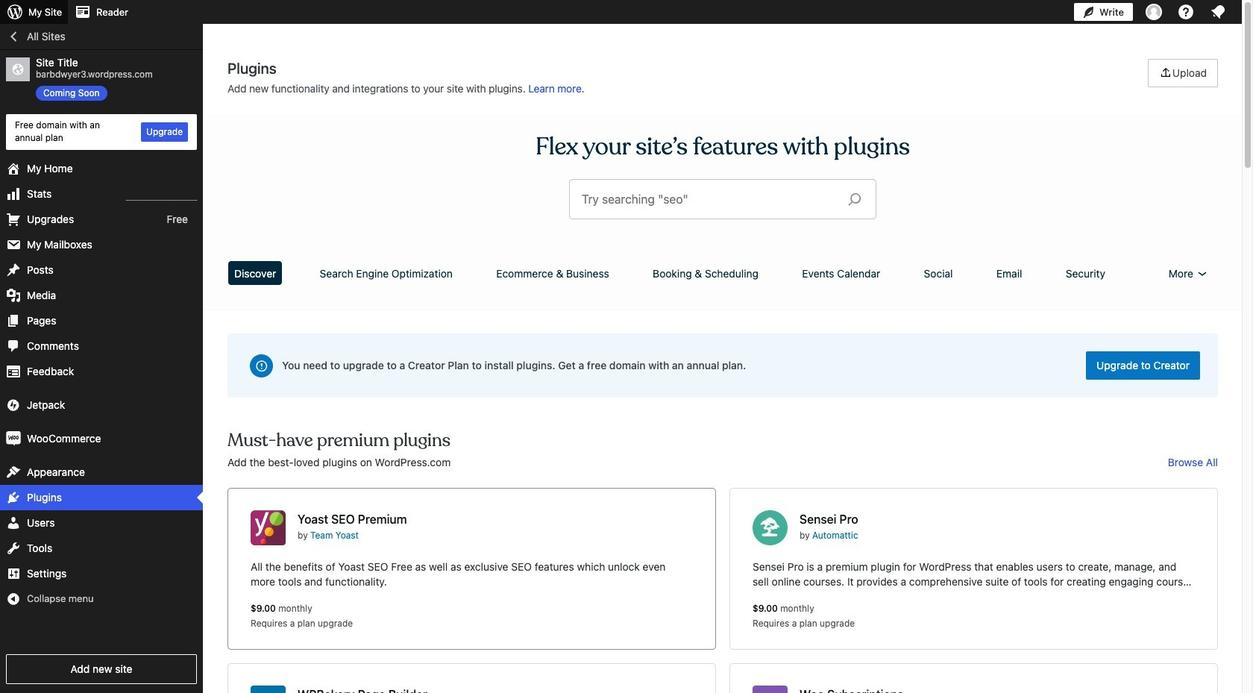 Task type: describe. For each thing, give the bounding box(es) containing it.
1 plugin icon image from the left
[[251, 510, 286, 545]]

open search image
[[836, 189, 874, 210]]

manage your notifications image
[[1209, 3, 1227, 21]]

2 plugin icon image from the left
[[753, 510, 788, 545]]

1 img image from the top
[[6, 397, 21, 412]]

2 img image from the top
[[6, 431, 21, 446]]

help image
[[1177, 3, 1195, 21]]



Task type: vqa. For each thing, say whether or not it's contained in the screenshot.
third group from the top of the page
no



Task type: locate. For each thing, give the bounding box(es) containing it.
my profile image
[[1146, 4, 1162, 20]]

1 vertical spatial img image
[[6, 431, 21, 446]]

1 horizontal spatial plugin icon image
[[753, 510, 788, 545]]

main content
[[222, 59, 1223, 693]]

plugin icon image
[[251, 510, 286, 545], [753, 510, 788, 545]]

0 horizontal spatial plugin icon image
[[251, 510, 286, 545]]

img image
[[6, 397, 21, 412], [6, 431, 21, 446]]

Search search field
[[582, 180, 836, 219]]

highest hourly views 0 image
[[126, 191, 197, 200]]

None search field
[[570, 180, 876, 219]]

0 vertical spatial img image
[[6, 397, 21, 412]]



